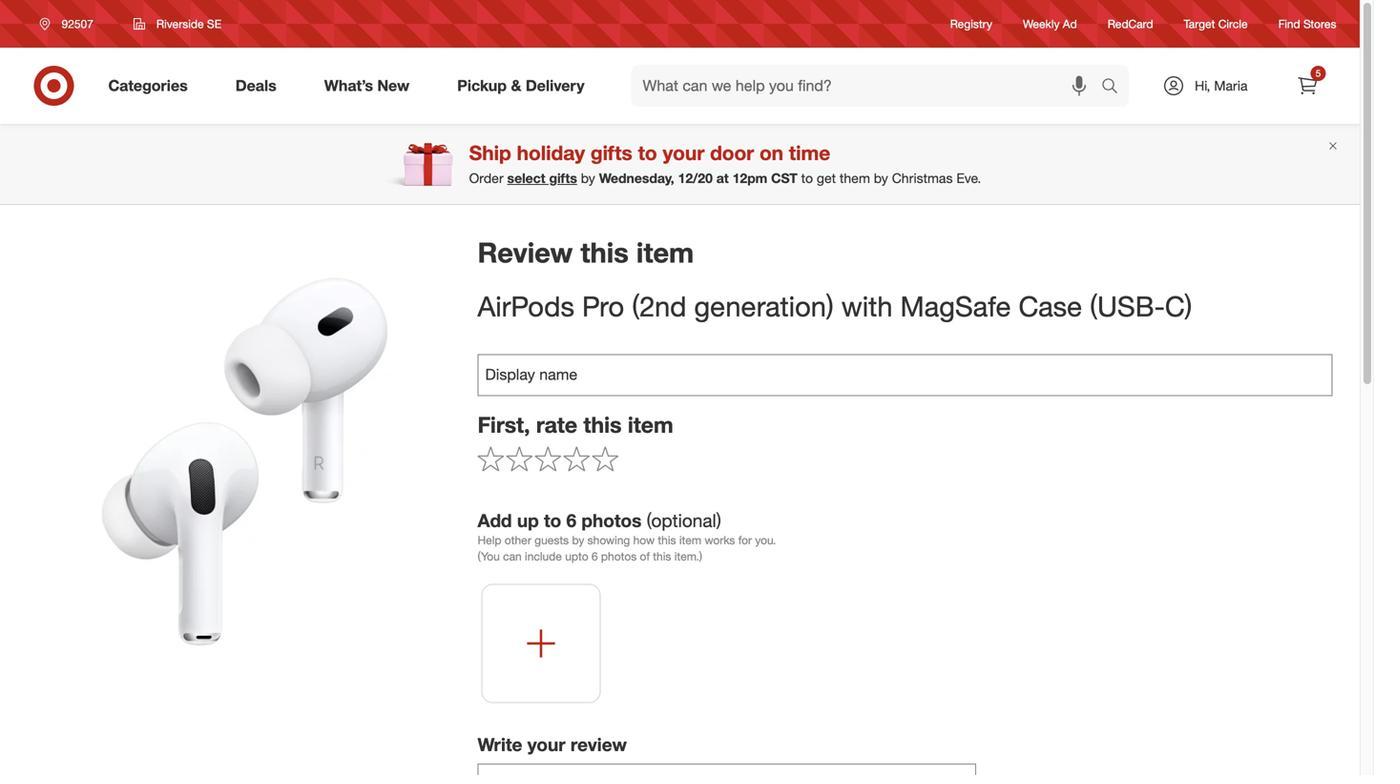 Task type: locate. For each thing, give the bounding box(es) containing it.
pickup & delivery link
[[441, 65, 608, 107]]

by up upto at the left of the page
[[572, 533, 584, 548]]

gifts up wednesday,
[[591, 141, 633, 165]]

to up 'guests' on the left of page
[[544, 510, 561, 532]]

None text field
[[478, 355, 1333, 397]]

0 horizontal spatial to
[[544, 510, 561, 532]]

redcard link
[[1108, 16, 1153, 32]]

rate
[[536, 412, 577, 439]]

your up 12/20
[[663, 141, 705, 165]]

wednesday,
[[599, 170, 674, 187]]

upto
[[565, 550, 588, 564]]

1 vertical spatial your
[[527, 734, 566, 756]]

deals
[[235, 76, 277, 95]]

6 right upto at the left of the page
[[592, 550, 598, 564]]

review
[[478, 236, 573, 270]]

by
[[581, 170, 595, 187], [874, 170, 888, 187], [572, 533, 584, 548]]

0 vertical spatial photos
[[582, 510, 642, 532]]

your
[[663, 141, 705, 165], [527, 734, 566, 756]]

0 vertical spatial item
[[636, 236, 694, 270]]

(2nd
[[632, 289, 687, 323]]

airpods pro (2nd generation) with magsafe case (usb‑c)
[[478, 289, 1192, 323]]

to inside add up to 6 photos (optional) help other guests by showing how this item works for you. (you can include upto 6 photos of this item.)
[[544, 510, 561, 532]]

2 vertical spatial to
[[544, 510, 561, 532]]

review
[[571, 734, 627, 756]]

review this item
[[478, 236, 694, 270]]

6
[[566, 510, 576, 532], [592, 550, 598, 564]]

1 horizontal spatial your
[[663, 141, 705, 165]]

photos down showing
[[601, 550, 637, 564]]

ship
[[469, 141, 511, 165]]

0 vertical spatial 6
[[566, 510, 576, 532]]

1 vertical spatial 6
[[592, 550, 598, 564]]

by right them at the right
[[874, 170, 888, 187]]

write your review
[[478, 734, 627, 756]]

item inside add up to 6 photos (optional) help other guests by showing how this item works for you. (you can include upto 6 photos of this item.)
[[679, 533, 702, 548]]

you.
[[755, 533, 776, 548]]

photos up showing
[[582, 510, 642, 532]]

6 up 'guests' on the left of page
[[566, 510, 576, 532]]

2 vertical spatial item
[[679, 533, 702, 548]]

for
[[738, 533, 752, 548]]

guests
[[535, 533, 569, 548]]

photos
[[582, 510, 642, 532], [601, 550, 637, 564]]

pickup & delivery
[[457, 76, 585, 95]]

None text field
[[478, 764, 976, 776]]

riverside se button
[[121, 7, 234, 41]]

1 vertical spatial to
[[801, 170, 813, 187]]

0 vertical spatial to
[[638, 141, 657, 165]]

1 horizontal spatial to
[[638, 141, 657, 165]]

this
[[581, 236, 629, 270], [584, 412, 622, 439], [658, 533, 676, 548], [653, 550, 671, 564]]

order
[[469, 170, 504, 187]]

circle
[[1218, 17, 1248, 31]]

registry
[[950, 17, 993, 31]]

item
[[636, 236, 694, 270], [628, 412, 673, 439], [679, 533, 702, 548]]

add
[[478, 510, 512, 532]]

ad
[[1063, 17, 1077, 31]]

What can we help you find? suggestions appear below search field
[[631, 65, 1106, 107]]

target circle
[[1184, 17, 1248, 31]]

include
[[525, 550, 562, 564]]

this right how
[[658, 533, 676, 548]]

to
[[638, 141, 657, 165], [801, 170, 813, 187], [544, 510, 561, 532]]

magsafe
[[900, 289, 1011, 323]]

holiday
[[517, 141, 585, 165]]

search button
[[1093, 65, 1139, 111]]

riverside
[[156, 17, 204, 31]]

1 vertical spatial item
[[628, 412, 673, 439]]

92507 button
[[27, 7, 113, 41]]

what's new
[[324, 76, 410, 95]]

item right rate
[[628, 412, 673, 439]]

riverside se
[[156, 17, 221, 31]]

find stores
[[1278, 17, 1337, 31]]

item up the item.)
[[679, 533, 702, 548]]

hi,
[[1195, 77, 1211, 94]]

0 vertical spatial gifts
[[591, 141, 633, 165]]

1 horizontal spatial 6
[[592, 550, 598, 564]]

works
[[705, 533, 735, 548]]

this right rate
[[584, 412, 622, 439]]

eve.
[[957, 170, 981, 187]]

0 horizontal spatial 6
[[566, 510, 576, 532]]

to up wednesday,
[[638, 141, 657, 165]]

(optional)
[[647, 510, 721, 532]]

gifts down holiday
[[549, 170, 577, 187]]

by down holiday
[[581, 170, 595, 187]]

pickup
[[457, 76, 507, 95]]

2 horizontal spatial to
[[801, 170, 813, 187]]

search
[[1093, 78, 1139, 97]]

target
[[1184, 17, 1215, 31]]

gifts
[[591, 141, 633, 165], [549, 170, 577, 187]]

item up (2nd
[[636, 236, 694, 270]]

showing
[[588, 533, 630, 548]]

your right write
[[527, 734, 566, 756]]

to left get at right
[[801, 170, 813, 187]]

deals link
[[219, 65, 300, 107]]

1 vertical spatial gifts
[[549, 170, 577, 187]]

0 horizontal spatial gifts
[[549, 170, 577, 187]]

write
[[478, 734, 522, 756]]

ship holiday gifts to your door on time order select gifts by wednesday, 12/20 at 12pm cst to get them by christmas eve.
[[469, 141, 981, 187]]

0 vertical spatial your
[[663, 141, 705, 165]]

&
[[511, 76, 522, 95]]

christmas
[[892, 170, 953, 187]]

them
[[840, 170, 870, 187]]



Task type: describe. For each thing, give the bounding box(es) containing it.
on
[[760, 141, 784, 165]]

categories
[[108, 76, 188, 95]]

what's new link
[[308, 65, 433, 107]]

with
[[842, 289, 893, 323]]

select
[[507, 170, 545, 187]]

at
[[716, 170, 729, 187]]

airpods
[[478, 289, 574, 323]]

12pm
[[733, 170, 767, 187]]

92507
[[62, 17, 93, 31]]

your inside ship holiday gifts to your door on time order select gifts by wednesday, 12/20 at 12pm cst to get them by christmas eve.
[[663, 141, 705, 165]]

maria
[[1214, 77, 1248, 94]]

this up pro
[[581, 236, 629, 270]]

5
[[1316, 67, 1321, 79]]

door
[[710, 141, 754, 165]]

registry link
[[950, 16, 993, 32]]

5 link
[[1287, 65, 1329, 107]]

how
[[633, 533, 655, 548]]

categories link
[[92, 65, 212, 107]]

can
[[503, 550, 522, 564]]

first,
[[478, 412, 530, 439]]

12/20
[[678, 170, 713, 187]]

this right 'of'
[[653, 550, 671, 564]]

of
[[640, 550, 650, 564]]

first, rate this item
[[478, 412, 673, 439]]

se
[[207, 17, 221, 31]]

case
[[1019, 289, 1082, 323]]

delivery
[[526, 76, 585, 95]]

1 vertical spatial photos
[[601, 550, 637, 564]]

stores
[[1304, 17, 1337, 31]]

0 horizontal spatial your
[[527, 734, 566, 756]]

cst
[[771, 170, 798, 187]]

(usb‑c)
[[1090, 289, 1192, 323]]

pro
[[582, 289, 624, 323]]

weekly ad
[[1023, 17, 1077, 31]]

hi, maria
[[1195, 77, 1248, 94]]

find stores link
[[1278, 16, 1337, 32]]

1 horizontal spatial gifts
[[591, 141, 633, 165]]

by inside add up to 6 photos (optional) help other guests by showing how this item works for you. (you can include upto 6 photos of this item.)
[[572, 533, 584, 548]]

item.)
[[674, 550, 702, 564]]

get
[[817, 170, 836, 187]]

redcard
[[1108, 17, 1153, 31]]

new
[[377, 76, 410, 95]]

what's
[[324, 76, 373, 95]]

help
[[478, 533, 501, 548]]

find
[[1278, 17, 1300, 31]]

(you
[[478, 550, 500, 564]]

add up to 6 photos (optional) help other guests by showing how this item works for you. (you can include upto 6 photos of this item.)
[[478, 510, 776, 564]]

weekly ad link
[[1023, 16, 1077, 32]]

other
[[505, 533, 531, 548]]

target circle link
[[1184, 16, 1248, 32]]

up
[[517, 510, 539, 532]]

time
[[789, 141, 831, 165]]

generation)
[[694, 289, 834, 323]]

weekly
[[1023, 17, 1060, 31]]



Task type: vqa. For each thing, say whether or not it's contained in the screenshot.
Christmas at the top right of page
yes



